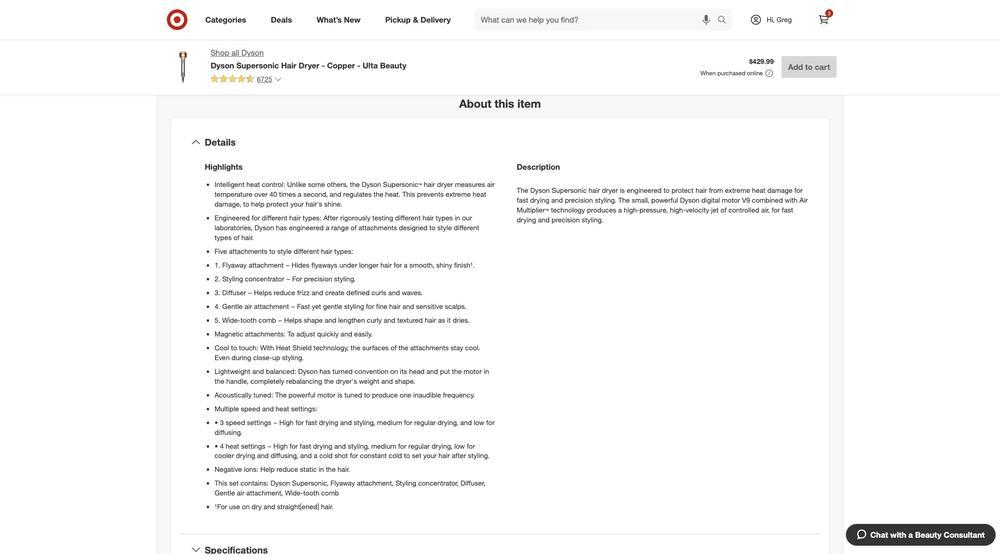 Task type: describe. For each thing, give the bounding box(es) containing it.
the down shot
[[326, 466, 336, 474]]

from
[[709, 186, 724, 194]]

has inside engineered for different hair types: after rigorously testing different hair types in our laboratories, dyson has engineered a range of attachments designed to style different types of hair.
[[276, 223, 287, 232]]

adjust
[[297, 330, 315, 338]]

0 vertical spatial attachment
[[249, 261, 284, 269]]

extreme inside the dyson supersonic hair dryer is engineered to protect hair from extreme heat damage for fast drying and precision styling. the small, powerful dyson digital motor v9 combined with air multiplier™ technology produces a high-pressure, high-velocity jet of controlled air, for fast drying and precision styling.
[[725, 186, 751, 194]]

as
[[438, 316, 445, 324]]

drying down multiplier™
[[517, 216, 537, 224]]

chat with a beauty consultant button
[[846, 524, 997, 547]]

1 vertical spatial precision
[[552, 216, 580, 224]]

show more images
[[292, 57, 360, 67]]

intelligent heat control: unlike some others, the dyson supersonic™ hair dryer measures air temperature over 40 times a second, and regulates the heat. this prevents extreme heat damage, to help protect your hair's shine.
[[215, 180, 495, 208]]

a inside the dyson supersonic hair dryer is engineered to protect hair from extreme heat damage for fast drying and precision styling. the small, powerful dyson digital motor v9 combined with air multiplier™ technology produces a high-pressure, high-velocity jet of controlled air, for fast drying and precision styling.
[[619, 206, 622, 214]]

about
[[459, 97, 492, 110]]

to right tuned
[[364, 391, 370, 399]]

settings for diffusing.
[[247, 418, 272, 427]]

drying up ions:
[[236, 452, 255, 460]]

others,
[[327, 180, 348, 189]]

dyson inside lightweight and balanced: dyson has turned convention on its head and put the motor in the handle, completely rebalancing the dryer's weight and shape.
[[298, 367, 318, 376]]

of down rigorously
[[351, 223, 357, 232]]

hair inside intelligent heat control: unlike some others, the dyson supersonic™ hair dryer measures air temperature over 40 times a second, and regulates the heat. this prevents extreme heat damage, to help protect your hair's shine.
[[424, 180, 436, 189]]

constant
[[360, 452, 387, 460]]

its
[[400, 367, 407, 376]]

and up produce
[[382, 377, 393, 385]]

a inside engineered for different hair types: after rigorously testing different hair types in our laboratories, dyson has engineered a range of attachments designed to style different types of hair.
[[326, 223, 330, 232]]

air inside this set contains: dyson supersonic, flyaway attachment, styling concentrator, diffuser, gentle air attachment, wide-tooth comb
[[237, 489, 245, 498]]

regulates
[[343, 190, 372, 198]]

drying, for low
[[432, 442, 453, 450]]

heat up over on the left top
[[247, 180, 260, 189]]

after
[[452, 452, 466, 460]]

hair up designed
[[423, 214, 434, 222]]

beauty inside shop all dyson dyson supersonic hair dryer - copper - ulta beauty
[[380, 61, 407, 70]]

0 vertical spatial gentle
[[222, 302, 243, 311]]

your inside • 4 heat settings – high for fast drying and styling, medium for regular drying, low for cooler drying and diffusing, and a cold shot for constant cold to set your hair after styling.
[[424, 452, 437, 460]]

heat down measures
[[473, 190, 487, 198]]

create
[[325, 288, 345, 297]]

style inside engineered for different hair types: after rigorously testing different hair types in our laboratories, dyson has engineered a range of attachments designed to style different types of hair.
[[438, 223, 452, 232]]

and down 'acoustically tuned: the powerful motor is tuned to produce one inaudible frequency.'
[[340, 418, 352, 427]]

motor inside the dyson supersonic hair dryer is engineered to protect hair from extreme heat damage for fast drying and precision styling. the small, powerful dyson digital motor v9 combined with air multiplier™ technology produces a high-pressure, high-velocity jet of controlled air, for fast drying and precision styling.
[[722, 196, 741, 204]]

0 vertical spatial reduce
[[274, 288, 295, 297]]

drying inside • 3 speed settings – high for fast drying and styling, medium for regular drying, and low for diffusing.
[[319, 418, 339, 427]]

heat.
[[386, 190, 401, 198]]

styling. up the produces
[[595, 196, 617, 204]]

2 vertical spatial precision
[[304, 275, 332, 283]]

tooth inside this set contains: dyson supersonic, flyaway attachment, styling concentrator, diffuser, gentle air attachment, wide-tooth comb
[[303, 489, 320, 498]]

the down 'easily.'
[[351, 344, 361, 352]]

• for • 3 speed settings – high for fast drying and styling, medium for regular drying, and low for diffusing.
[[215, 418, 218, 427]]

multiple speed and heat settings:
[[215, 405, 318, 413]]

5.
[[215, 316, 220, 324]]

0 horizontal spatial tooth
[[241, 316, 257, 324]]

1 horizontal spatial helps
[[284, 316, 302, 324]]

range
[[332, 223, 349, 232]]

to inside engineered for different hair types: after rigorously testing different hair types in our laboratories, dyson has engineered a range of attachments designed to style different types of hair.
[[430, 223, 436, 232]]

0 horizontal spatial helps
[[254, 288, 272, 297]]

tuned
[[345, 391, 362, 399]]

¹for use on dry and straight[ened] hair.
[[215, 503, 334, 511]]

lengthen
[[338, 316, 365, 324]]

styling inside this set contains: dyson supersonic, flyaway attachment, styling concentrator, diffuser, gentle air attachment, wide-tooth comb
[[396, 479, 417, 488]]

what's
[[317, 15, 342, 24]]

1 vertical spatial air
[[245, 302, 252, 311]]

drying up static
[[313, 442, 333, 450]]

0 vertical spatial precision
[[565, 196, 593, 204]]

with inside the dyson supersonic hair dryer is engineered to protect hair from extreme heat damage for fast drying and precision styling. the small, powerful dyson digital motor v9 combined with air multiplier™ technology produces a high-pressure, high-velocity jet of controlled air, for fast drying and precision styling.
[[785, 196, 798, 204]]

dyson inside engineered for different hair types: after rigorously testing different hair types in our laboratories, dyson has engineered a range of attachments designed to style different types of hair.
[[255, 223, 274, 232]]

4
[[220, 442, 224, 450]]

1 vertical spatial on
[[242, 503, 250, 511]]

shine.
[[324, 200, 342, 208]]

0 vertical spatial styling
[[222, 275, 243, 283]]

different up designed
[[395, 214, 421, 222]]

3. diffuser – helps reduce frizz and create defined curls and waves.
[[215, 288, 423, 297]]

in inside engineered for different hair types: after rigorously testing different hair types in our laboratories, dyson has engineered a range of attachments designed to style different types of hair.
[[455, 214, 460, 222]]

defined
[[347, 288, 370, 297]]

hair inside • 4 heat settings – high for fast drying and styling, medium for regular drying, low for cooler drying and diffusing, and a cold shot for constant cold to set your hair after styling.
[[439, 452, 450, 460]]

your inside intelligent heat control: unlike some others, the dyson supersonic™ hair dryer measures air temperature over 40 times a second, and regulates the heat. this prevents extreme heat damage, to help protect your hair's shine.
[[291, 200, 304, 208]]

hair up digital
[[696, 186, 708, 194]]

hair right fine
[[389, 302, 401, 311]]

2 vertical spatial the
[[275, 391, 287, 399]]

copper
[[327, 61, 355, 70]]

touch:
[[239, 344, 259, 352]]

engineered inside the dyson supersonic hair dryer is engineered to protect hair from extreme heat damage for fast drying and precision styling. the small, powerful dyson digital motor v9 combined with air multiplier™ technology produces a high-pressure, high-velocity jet of controlled air, for fast drying and precision styling.
[[627, 186, 662, 194]]

– up magnetic attachments: to adjust quickly and easily.
[[278, 316, 282, 324]]

over
[[254, 190, 268, 198]]

wide- inside this set contains: dyson supersonic, flyaway attachment, styling concentrator, diffuser, gentle air attachment, wide-tooth comb
[[285, 489, 304, 498]]

different up hides
[[294, 247, 319, 255]]

purchased
[[718, 69, 746, 77]]

more
[[314, 57, 332, 67]]

and right curly
[[384, 316, 396, 324]]

shape
[[304, 316, 323, 324]]

dryer inside the dyson supersonic hair dryer is engineered to protect hair from extreme heat damage for fast drying and precision styling. the small, powerful dyson digital motor v9 combined with air multiplier™ technology produces a high-pressure, high-velocity jet of controlled air, for fast drying and precision styling.
[[602, 186, 618, 194]]

What can we help you find? suggestions appear below search field
[[475, 9, 721, 31]]

the left heat.
[[374, 190, 384, 198]]

&
[[413, 15, 419, 24]]

3.
[[215, 288, 220, 297]]

easily.
[[354, 330, 373, 338]]

dyson right all
[[242, 48, 264, 58]]

• 3 speed settings – high for fast drying and styling, medium for regular drying, and low for diffusing.
[[215, 418, 495, 437]]

flyaways
[[312, 261, 338, 269]]

testing
[[373, 214, 393, 222]]

1 vertical spatial style
[[278, 247, 292, 255]]

0 horizontal spatial attachments
[[229, 247, 268, 255]]

advertisement region
[[512, 17, 837, 54]]

longer
[[359, 261, 379, 269]]

convention
[[355, 367, 389, 376]]

smooth,
[[410, 261, 435, 269]]

curly
[[367, 316, 382, 324]]

– right diffuser
[[248, 288, 252, 297]]

and right the dry
[[264, 503, 275, 511]]

hides
[[292, 261, 310, 269]]

what's new link
[[308, 9, 373, 31]]

cart
[[816, 62, 831, 72]]

heat inside • 4 heat settings – high for fast drying and styling, medium for regular drying, low for cooler drying and diffusing, and a cold shot for constant cold to set your hair after styling.
[[226, 442, 239, 450]]

in inside lightweight and balanced: dyson has turned convention on its head and put the motor in the handle, completely rebalancing the dryer's weight and shape.
[[484, 367, 489, 376]]

and inside intelligent heat control: unlike some others, the dyson supersonic™ hair dryer measures air temperature over 40 times a second, and regulates the heat. this prevents extreme heat damage, to help protect your hair's shine.
[[330, 190, 342, 198]]

and up the completely
[[252, 367, 264, 376]]

this
[[495, 97, 515, 110]]

and up textured
[[403, 302, 414, 311]]

low inside • 3 speed settings – high for fast drying and styling, medium for regular drying, and low for diffusing.
[[474, 418, 485, 427]]

– inside • 4 heat settings – high for fast drying and styling, medium for regular drying, low for cooler drying and diffusing, and a cold shot for constant cold to set your hair after styling.
[[268, 442, 272, 450]]

0 horizontal spatial powerful
[[289, 391, 316, 399]]

dyson up multiplier™
[[531, 186, 550, 194]]

4. gentle air attachment – fast yet gentle styling for fine hair and sensitive scalps.
[[215, 302, 467, 311]]

surfaces
[[363, 344, 389, 352]]

hair left as
[[425, 316, 436, 324]]

five attachments to style different hair types:
[[215, 247, 354, 255]]

gentle
[[323, 302, 342, 311]]

drying up multiplier™
[[530, 196, 550, 204]]

ions:
[[244, 466, 259, 474]]

temperature
[[215, 190, 253, 198]]

2 horizontal spatial hair.
[[338, 466, 350, 474]]

balanced:
[[266, 367, 296, 376]]

textured
[[398, 316, 423, 324]]

and down multiplier™
[[538, 216, 550, 224]]

comb inside this set contains: dyson supersonic, flyaway attachment, styling concentrator, diffuser, gentle air attachment, wide-tooth comb
[[322, 489, 339, 498]]

1 vertical spatial the
[[619, 196, 630, 204]]

different down help
[[262, 214, 288, 222]]

of down laboratories,
[[234, 233, 240, 242]]

styling. down the produces
[[582, 216, 604, 224]]

¹for
[[215, 503, 227, 511]]

damage,
[[215, 200, 241, 208]]

different down our
[[454, 223, 480, 232]]

and down frequency. on the left of the page
[[461, 418, 472, 427]]

set inside • 4 heat settings – high for fast drying and styling, medium for regular drying, low for cooler drying and diffusing, and a cold shot for constant cold to set your hair after styling.
[[412, 452, 422, 460]]

jet
[[712, 206, 719, 214]]

2 vertical spatial motor
[[318, 391, 336, 399]]

show
[[292, 57, 312, 67]]

hair down times
[[289, 214, 301, 222]]

1 horizontal spatial the
[[517, 186, 529, 194]]

hair right longer
[[381, 261, 392, 269]]

the down lightweight
[[215, 377, 225, 385]]

with
[[260, 344, 274, 352]]

and right curls
[[389, 288, 400, 297]]

fast inside • 3 speed settings – high for fast drying and styling, medium for regular drying, and low for diffusing.
[[306, 418, 317, 427]]

extreme inside intelligent heat control: unlike some others, the dyson supersonic™ hair dryer measures air temperature over 40 times a second, and regulates the heat. this prevents extreme heat damage, to help protect your hair's shine.
[[446, 190, 471, 198]]

the down turned
[[324, 377, 334, 385]]

0 vertical spatial flyaway
[[222, 261, 247, 269]]

styling. down 1. flyaway attachment – hides flyaways under longer hair for a smooth, shiny finish¹.
[[334, 275, 356, 283]]

1 vertical spatial reduce
[[277, 466, 298, 474]]

damage
[[768, 186, 793, 194]]

acoustically
[[215, 391, 252, 399]]

medium for and
[[377, 418, 402, 427]]

styling, for low
[[348, 442, 370, 450]]

has inside lightweight and balanced: dyson has turned convention on its head and put the motor in the handle, completely rebalancing the dryer's weight and shape.
[[320, 367, 331, 376]]

protect inside intelligent heat control: unlike some others, the dyson supersonic™ hair dryer measures air temperature over 40 times a second, and regulates the heat. this prevents extreme heat damage, to help protect your hair's shine.
[[267, 200, 289, 208]]

heat inside the dyson supersonic hair dryer is engineered to protect hair from extreme heat damage for fast drying and precision styling. the small, powerful dyson digital motor v9 combined with air multiplier™ technology produces a high-pressure, high-velocity jet of controlled air, for fast drying and precision styling.
[[753, 186, 766, 194]]

the right put
[[452, 367, 462, 376]]

and up the technology
[[552, 196, 563, 204]]

technology,
[[314, 344, 349, 352]]

images
[[334, 57, 360, 67]]

heat left settings:
[[276, 405, 289, 413]]

details
[[205, 136, 236, 148]]

dryer's
[[336, 377, 357, 385]]

engineered for different hair types: after rigorously testing different hair types in our laboratories, dyson has engineered a range of attachments designed to style different types of hair.
[[215, 214, 480, 242]]

concentrator,
[[419, 479, 459, 488]]

dries.
[[453, 316, 470, 324]]

multiplier™
[[517, 206, 549, 214]]

styling. inside • 4 heat settings – high for fast drying and styling, medium for regular drying, low for cooler drying and diffusing, and a cold shot for constant cold to set your hair after styling.
[[468, 452, 490, 460]]

a inside • 4 heat settings – high for fast drying and styling, medium for regular drying, low for cooler drying and diffusing, and a cold shot for constant cold to set your hair after styling.
[[314, 452, 318, 460]]

2 vertical spatial hair.
[[321, 503, 334, 511]]

regular for and
[[415, 418, 436, 427]]

1 horizontal spatial attachment,
[[357, 479, 394, 488]]

medium for low
[[371, 442, 397, 450]]

2 - from the left
[[357, 61, 361, 70]]

high for diffusing.
[[280, 418, 294, 427]]

pickup
[[385, 15, 411, 24]]

0 horizontal spatial attachment,
[[247, 489, 283, 498]]

hair
[[281, 61, 297, 70]]

and left put
[[427, 367, 438, 376]]

dryer
[[299, 61, 320, 70]]

1 vertical spatial types:
[[335, 247, 354, 255]]

when purchased online
[[701, 69, 764, 77]]

a inside button
[[909, 530, 914, 540]]

40
[[270, 190, 277, 198]]

– left hides
[[286, 261, 290, 269]]

it
[[447, 316, 451, 324]]

shiny
[[437, 261, 453, 269]]

speed inside • 3 speed settings – high for fast drying and styling, medium for regular drying, and low for diffusing.
[[226, 418, 245, 427]]

protect inside the dyson supersonic hair dryer is engineered to protect hair from extreme heat damage for fast drying and precision styling. the small, powerful dyson digital motor v9 combined with air multiplier™ technology produces a high-pressure, high-velocity jet of controlled air, for fast drying and precision styling.
[[672, 186, 694, 194]]

this inside this set contains: dyson supersonic, flyaway attachment, styling concentrator, diffuser, gentle air attachment, wide-tooth comb
[[215, 479, 228, 488]]

on inside lightweight and balanced: dyson has turned convention on its head and put the motor in the handle, completely rebalancing the dryer's weight and shape.
[[391, 367, 398, 376]]

air,
[[762, 206, 770, 214]]

hi, greg
[[767, 15, 793, 24]]

attachments inside cool to touch: with heat shield technology, the surfaces of the attachments stay cool. even during close-up styling.
[[411, 344, 449, 352]]

dyson supersonic hair dryer - copper - ulta beauty, 5 of 9 image
[[164, 0, 322, 43]]

– left the for
[[286, 275, 291, 283]]

supersonic inside the dyson supersonic hair dryer is engineered to protect hair from extreme heat damage for fast drying and precision styling. the small, powerful dyson digital motor v9 combined with air multiplier™ technology produces a high-pressure, high-velocity jet of controlled air, for fast drying and precision styling.
[[552, 186, 587, 194]]



Task type: locate. For each thing, give the bounding box(es) containing it.
2 vertical spatial in
[[319, 466, 324, 474]]

image of dyson supersonic hair dryer - copper - ulta beauty image
[[164, 47, 203, 87]]

to inside button
[[806, 62, 813, 72]]

weight
[[359, 377, 380, 385]]

chat
[[871, 530, 889, 540]]

a right chat
[[909, 530, 914, 540]]

1 vertical spatial supersonic
[[552, 186, 587, 194]]

lightweight and balanced: dyson has turned convention on its head and put the motor in the handle, completely rebalancing the dryer's weight and shape.
[[215, 367, 489, 385]]

powerful up pressure,
[[652, 196, 679, 204]]

rigorously
[[340, 214, 371, 222]]

drying, inside • 4 heat settings – high for fast drying and styling, medium for regular drying, low for cooler drying and diffusing, and a cold shot for constant cold to set your hair after styling.
[[432, 442, 453, 450]]

0 vertical spatial drying,
[[438, 418, 459, 427]]

tuned:
[[254, 391, 273, 399]]

chat with a beauty consultant
[[871, 530, 986, 540]]

a left the smooth,
[[404, 261, 408, 269]]

categories link
[[197, 9, 259, 31]]

0 vertical spatial tooth
[[241, 316, 257, 324]]

0 vertical spatial speed
[[241, 405, 260, 413]]

drying, for and
[[438, 418, 459, 427]]

scalps.
[[445, 302, 467, 311]]

dryer inside intelligent heat control: unlike some others, the dyson supersonic™ hair dryer measures air temperature over 40 times a second, and regulates the heat. this prevents extreme heat damage, to help protect your hair's shine.
[[437, 180, 453, 189]]

hair up flyaways
[[321, 247, 333, 255]]

1 vertical spatial engineered
[[289, 223, 324, 232]]

of
[[721, 206, 727, 214], [351, 223, 357, 232], [234, 233, 240, 242], [391, 344, 397, 352]]

1 vertical spatial high
[[274, 442, 288, 450]]

to right add
[[806, 62, 813, 72]]

image gallery element
[[164, 0, 489, 73]]

0 horizontal spatial beauty
[[380, 61, 407, 70]]

0 vertical spatial powerful
[[652, 196, 679, 204]]

0 vertical spatial attachments
[[359, 223, 397, 232]]

high- right pressure,
[[670, 206, 686, 214]]

1 horizontal spatial supersonic
[[552, 186, 587, 194]]

gentle
[[222, 302, 243, 311], [215, 489, 235, 498]]

gentle inside this set contains: dyson supersonic, flyaway attachment, styling concentrator, diffuser, gentle air attachment, wide-tooth comb
[[215, 489, 235, 498]]

hair. inside engineered for different hair types: after rigorously testing different hair types in our laboratories, dyson has engineered a range of attachments designed to style different types of hair.
[[242, 233, 254, 242]]

shape.
[[395, 377, 416, 385]]

online
[[748, 69, 764, 77]]

attachments inside engineered for different hair types: after rigorously testing different hair types in our laboratories, dyson has engineered a range of attachments designed to style different types of hair.
[[359, 223, 397, 232]]

supersonic
[[237, 61, 279, 70], [552, 186, 587, 194]]

set down negative
[[229, 479, 239, 488]]

velocity
[[686, 206, 710, 214]]

1 horizontal spatial dryer
[[602, 186, 618, 194]]

types: inside engineered for different hair types: after rigorously testing different hair types in our laboratories, dyson has engineered a range of attachments designed to style different types of hair.
[[303, 214, 322, 222]]

0 vertical spatial motor
[[722, 196, 741, 204]]

heat
[[247, 180, 260, 189], [753, 186, 766, 194], [473, 190, 487, 198], [276, 405, 289, 413], [226, 442, 239, 450]]

1 vertical spatial low
[[455, 442, 465, 450]]

beauty left consultant
[[916, 530, 942, 540]]

frequency.
[[443, 391, 475, 399]]

2 cold from the left
[[389, 452, 402, 460]]

has up five attachments to style different hair types:
[[276, 223, 287, 232]]

is inside the dyson supersonic hair dryer is engineered to protect hair from extreme heat damage for fast drying and precision styling. the small, powerful dyson digital motor v9 combined with air multiplier™ technology produces a high-pressure, high-velocity jet of controlled air, for fast drying and precision styling.
[[620, 186, 625, 194]]

regular inside • 3 speed settings – high for fast drying and styling, medium for regular drying, and low for diffusing.
[[415, 418, 436, 427]]

on left the dry
[[242, 503, 250, 511]]

0 vertical spatial the
[[517, 186, 529, 194]]

high for drying
[[274, 442, 288, 450]]

1 vertical spatial motor
[[464, 367, 482, 376]]

to inside intelligent heat control: unlike some others, the dyson supersonic™ hair dryer measures air temperature over 40 times a second, and regulates the heat. this prevents extreme heat damage, to help protect your hair's shine.
[[243, 200, 249, 208]]

high up diffusing,
[[274, 442, 288, 450]]

style right designed
[[438, 223, 452, 232]]

times
[[279, 190, 296, 198]]

add
[[789, 62, 804, 72]]

motor up settings:
[[318, 391, 336, 399]]

put
[[440, 367, 450, 376]]

set up concentrator,
[[412, 452, 422, 460]]

search button
[[714, 9, 737, 33]]

a right the produces
[[619, 206, 622, 214]]

fast inside • 4 heat settings – high for fast drying and styling, medium for regular drying, low for cooler drying and diffusing, and a cold shot for constant cold to set your hair after styling.
[[300, 442, 311, 450]]

for
[[292, 275, 302, 283]]

1 cold from the left
[[320, 452, 333, 460]]

hair
[[424, 180, 436, 189], [589, 186, 600, 194], [696, 186, 708, 194], [289, 214, 301, 222], [423, 214, 434, 222], [321, 247, 333, 255], [381, 261, 392, 269], [389, 302, 401, 311], [425, 316, 436, 324], [439, 452, 450, 460]]

0 vertical spatial set
[[412, 452, 422, 460]]

digital
[[702, 196, 720, 204]]

cooler
[[215, 452, 234, 460]]

fast down damage
[[782, 206, 794, 214]]

high inside • 4 heat settings – high for fast drying and styling, medium for regular drying, low for cooler drying and diffusing, and a cold shot for constant cold to set your hair after styling.
[[274, 442, 288, 450]]

wide- right 5.
[[222, 316, 241, 324]]

of inside cool to touch: with heat shield technology, the surfaces of the attachments stay cool. even during close-up styling.
[[391, 344, 397, 352]]

supersonic inside shop all dyson dyson supersonic hair dryer - copper - ulta beauty
[[237, 61, 279, 70]]

1 - from the left
[[322, 61, 325, 70]]

pickup & delivery link
[[377, 9, 463, 31]]

gentle up ¹for
[[215, 489, 235, 498]]

drying, down frequency. on the left of the page
[[438, 418, 459, 427]]

and down tuned:
[[262, 405, 274, 413]]

0 horizontal spatial in
[[319, 466, 324, 474]]

0 horizontal spatial wide-
[[222, 316, 241, 324]]

0 horizontal spatial low
[[455, 442, 465, 450]]

settings inside • 4 heat settings – high for fast drying and styling, medium for regular drying, low for cooler drying and diffusing, and a cold shot for constant cold to set your hair after styling.
[[241, 442, 266, 450]]

a up static
[[314, 452, 318, 460]]

motor
[[722, 196, 741, 204], [464, 367, 482, 376], [318, 391, 336, 399]]

rebalancing
[[286, 377, 322, 385]]

air
[[800, 196, 808, 204]]

powerful inside the dyson supersonic hair dryer is engineered to protect hair from extreme heat damage for fast drying and precision styling. the small, powerful dyson digital motor v9 combined with air multiplier™ technology produces a high-pressure, high-velocity jet of controlled air, for fast drying and precision styling.
[[652, 196, 679, 204]]

and up help
[[257, 452, 269, 460]]

0 vertical spatial your
[[291, 200, 304, 208]]

1 vertical spatial flyaway
[[331, 479, 355, 488]]

0 horizontal spatial types
[[215, 233, 232, 242]]

0 horizontal spatial hair.
[[242, 233, 254, 242]]

medium down produce
[[377, 418, 402, 427]]

designed
[[399, 223, 428, 232]]

of right surfaces
[[391, 344, 397, 352]]

contains:
[[241, 479, 269, 488]]

0 horizontal spatial -
[[322, 61, 325, 70]]

1 vertical spatial is
[[338, 391, 343, 399]]

is for motor
[[338, 391, 343, 399]]

types:
[[303, 214, 322, 222], [335, 247, 354, 255]]

1 horizontal spatial this
[[403, 190, 415, 198]]

types: up 1. flyaway attachment – hides flyaways under longer hair for a smooth, shiny finish¹.
[[335, 247, 354, 255]]

controlled
[[729, 206, 760, 214]]

drying, inside • 3 speed settings – high for fast drying and styling, medium for regular drying, and low for diffusing.
[[438, 418, 459, 427]]

0 vertical spatial wide-
[[222, 316, 241, 324]]

and up static
[[300, 452, 312, 460]]

• inside • 4 heat settings – high for fast drying and styling, medium for regular drying, low for cooler drying and diffusing, and a cold shot for constant cold to set your hair after styling.
[[215, 442, 218, 450]]

on left its
[[391, 367, 398, 376]]

1 vertical spatial attachments
[[229, 247, 268, 255]]

with right chat
[[891, 530, 907, 540]]

helps up magnetic attachments: to adjust quickly and easily.
[[284, 316, 302, 324]]

1 vertical spatial speed
[[226, 418, 245, 427]]

reduce down diffusing,
[[277, 466, 298, 474]]

settings:
[[291, 405, 318, 413]]

regular for low
[[409, 442, 430, 450]]

1 high- from the left
[[624, 206, 640, 214]]

the up its
[[399, 344, 409, 352]]

2. styling concentrator – for precision styling.
[[215, 275, 356, 283]]

0 vertical spatial on
[[391, 367, 398, 376]]

1 vertical spatial in
[[484, 367, 489, 376]]

your
[[291, 200, 304, 208], [424, 452, 437, 460]]

small,
[[632, 196, 650, 204]]

2
[[829, 10, 831, 16]]

regular
[[415, 418, 436, 427], [409, 442, 430, 450]]

low down frequency. on the left of the page
[[474, 418, 485, 427]]

1 vertical spatial tooth
[[303, 489, 320, 498]]

with inside button
[[891, 530, 907, 540]]

air down diffuser
[[245, 302, 252, 311]]

0 vertical spatial supersonic
[[237, 61, 279, 70]]

and down others,
[[330, 190, 342, 198]]

– up diffusing,
[[268, 442, 272, 450]]

0 vertical spatial this
[[403, 190, 415, 198]]

styling, inside • 3 speed settings – high for fast drying and styling, medium for regular drying, and low for diffusing.
[[354, 418, 375, 427]]

attachment,
[[357, 479, 394, 488], [247, 489, 283, 498]]

your up concentrator,
[[424, 452, 437, 460]]

and down 5. wide-tooth comb – helps shape and lengthen curly and textured hair as it dries.
[[341, 330, 353, 338]]

1 vertical spatial attachment,
[[247, 489, 283, 498]]

what's new
[[317, 15, 361, 24]]

• inside • 3 speed settings – high for fast drying and styling, medium for regular drying, and low for diffusing.
[[215, 418, 218, 427]]

0 vertical spatial settings
[[247, 418, 272, 427]]

this
[[403, 190, 415, 198], [215, 479, 228, 488]]

inaudible
[[413, 391, 441, 399]]

fast up multiplier™
[[517, 196, 529, 204]]

hair up the produces
[[589, 186, 600, 194]]

0 horizontal spatial motor
[[318, 391, 336, 399]]

0 vertical spatial medium
[[377, 418, 402, 427]]

reduce
[[274, 288, 295, 297], [277, 466, 298, 474]]

a
[[298, 190, 302, 198], [619, 206, 622, 214], [326, 223, 330, 232], [404, 261, 408, 269], [314, 452, 318, 460], [909, 530, 914, 540]]

hair. down shot
[[338, 466, 350, 474]]

settings for drying
[[241, 442, 266, 450]]

the right tuned:
[[275, 391, 287, 399]]

styling, down tuned
[[354, 418, 375, 427]]

styling left concentrator,
[[396, 479, 417, 488]]

0 horizontal spatial high-
[[624, 206, 640, 214]]

dyson up velocity
[[681, 196, 700, 204]]

add to cart button
[[782, 56, 837, 78]]

attachment, down contains:
[[247, 489, 283, 498]]

in left our
[[455, 214, 460, 222]]

acoustically tuned: the powerful motor is tuned to produce one inaudible frequency.
[[215, 391, 475, 399]]

1 vertical spatial powerful
[[289, 391, 316, 399]]

in right static
[[319, 466, 324, 474]]

1 horizontal spatial low
[[474, 418, 485, 427]]

wide- up straight[ened]
[[285, 489, 304, 498]]

dyson
[[242, 48, 264, 58], [211, 61, 234, 70], [362, 180, 381, 189], [531, 186, 550, 194], [681, 196, 700, 204], [255, 223, 274, 232], [298, 367, 318, 376], [271, 479, 290, 488]]

1 vertical spatial helps
[[284, 316, 302, 324]]

1 horizontal spatial attachments
[[359, 223, 397, 232]]

frizz
[[297, 288, 310, 297]]

attachments down the testing on the top
[[359, 223, 397, 232]]

highlights
[[205, 162, 243, 172]]

0 horizontal spatial cold
[[320, 452, 333, 460]]

hair.
[[242, 233, 254, 242], [338, 466, 350, 474], [321, 503, 334, 511]]

– left fast
[[291, 302, 295, 311]]

add to cart
[[789, 62, 831, 72]]

types: down hair's
[[303, 214, 322, 222]]

control:
[[262, 180, 285, 189]]

1 vertical spatial set
[[229, 479, 239, 488]]

and down gentle
[[325, 316, 337, 324]]

1 vertical spatial attachment
[[254, 302, 289, 311]]

magnetic attachments: to adjust quickly and easily.
[[215, 330, 373, 338]]

–
[[286, 261, 290, 269], [286, 275, 291, 283], [248, 288, 252, 297], [291, 302, 295, 311], [278, 316, 282, 324], [273, 418, 278, 427], [268, 442, 272, 450]]

produces
[[587, 206, 617, 214]]

the left small,
[[619, 196, 630, 204]]

1 vertical spatial drying,
[[432, 442, 453, 450]]

0 vertical spatial attachment,
[[357, 479, 394, 488]]

this set contains: dyson supersonic, flyaway attachment, styling concentrator, diffuser, gentle air attachment, wide-tooth comb
[[215, 479, 486, 498]]

4.
[[215, 302, 220, 311]]

– inside • 3 speed settings – high for fast drying and styling, medium for regular drying, and low for diffusing.
[[273, 418, 278, 427]]

0 vertical spatial protect
[[672, 186, 694, 194]]

to right 'constant'
[[404, 452, 410, 460]]

a down after
[[326, 223, 330, 232]]

handle,
[[226, 377, 249, 385]]

dyson down negative ions: help reduce static in the hair.
[[271, 479, 290, 488]]

0 vertical spatial comb
[[259, 316, 276, 324]]

settings inside • 3 speed settings – high for fast drying and styling, medium for regular drying, and low for diffusing.
[[247, 418, 272, 427]]

to inside the dyson supersonic hair dryer is engineered to protect hair from extreme heat damage for fast drying and precision styling. the small, powerful dyson digital motor v9 combined with air multiplier™ technology produces a high-pressure, high-velocity jet of controlled air, for fast drying and precision styling.
[[664, 186, 670, 194]]

of inside the dyson supersonic hair dryer is engineered to protect hair from extreme heat damage for fast drying and precision styling. the small, powerful dyson digital motor v9 combined with air multiplier™ technology produces a high-pressure, high-velocity jet of controlled air, for fast drying and precision styling.
[[721, 206, 727, 214]]

high-
[[624, 206, 640, 214], [670, 206, 686, 214]]

0 horizontal spatial your
[[291, 200, 304, 208]]

engineered down hair's
[[289, 223, 324, 232]]

styling
[[344, 302, 364, 311]]

styling. inside cool to touch: with heat shield technology, the surfaces of the attachments stay cool. even during close-up styling.
[[282, 353, 304, 362]]

1. flyaway attachment – hides flyaways under longer hair for a smooth, shiny finish¹.
[[215, 261, 475, 269]]

1 vertical spatial settings
[[241, 442, 266, 450]]

1 vertical spatial with
[[891, 530, 907, 540]]

set inside this set contains: dyson supersonic, flyaway attachment, styling concentrator, diffuser, gentle air attachment, wide-tooth comb
[[229, 479, 239, 488]]

1 horizontal spatial protect
[[672, 186, 694, 194]]

in right put
[[484, 367, 489, 376]]

to right designed
[[430, 223, 436, 232]]

to inside • 4 heat settings – high for fast drying and styling, medium for regular drying, low for cooler drying and diffusing, and a cold shot for constant cold to set your hair after styling.
[[404, 452, 410, 460]]

1 vertical spatial •
[[215, 442, 218, 450]]

types up five
[[215, 233, 232, 242]]

1 horizontal spatial types:
[[335, 247, 354, 255]]

flyaway down shot
[[331, 479, 355, 488]]

1 vertical spatial this
[[215, 479, 228, 488]]

and up shot
[[335, 442, 346, 450]]

0 horizontal spatial style
[[278, 247, 292, 255]]

0 vertical spatial engineered
[[627, 186, 662, 194]]

1 horizontal spatial types
[[436, 214, 453, 222]]

precision up the technology
[[565, 196, 593, 204]]

categories
[[205, 15, 246, 24]]

0 horizontal spatial flyaway
[[222, 261, 247, 269]]

close-
[[253, 353, 272, 362]]

head
[[409, 367, 425, 376]]

high inside • 3 speed settings – high for fast drying and styling, medium for regular drying, and low for diffusing.
[[280, 418, 294, 427]]

cool.
[[466, 344, 480, 352]]

high down settings:
[[280, 418, 294, 427]]

1 vertical spatial hair.
[[338, 466, 350, 474]]

3
[[220, 418, 224, 427]]

1 horizontal spatial -
[[357, 61, 361, 70]]

medium inside • 4 heat settings – high for fast drying and styling, medium for regular drying, low for cooler drying and diffusing, and a cold shot for constant cold to set your hair after styling.
[[371, 442, 397, 450]]

- right dryer
[[322, 61, 325, 70]]

dyson down help
[[255, 223, 274, 232]]

drying,
[[438, 418, 459, 427], [432, 442, 453, 450]]

1 • from the top
[[215, 418, 218, 427]]

6725
[[257, 75, 272, 83]]

tooth up attachments: at bottom left
[[241, 316, 257, 324]]

dyson inside intelligent heat control: unlike some others, the dyson supersonic™ hair dryer measures air temperature over 40 times a second, and regulates the heat. this prevents extreme heat damage, to help protect your hair's shine.
[[362, 180, 381, 189]]

• for • 4 heat settings – high for fast drying and styling, medium for regular drying, low for cooler drying and diffusing, and a cold shot for constant cold to set your hair after styling.
[[215, 442, 218, 450]]

1.
[[215, 261, 220, 269]]

1 horizontal spatial hair.
[[321, 503, 334, 511]]

1 horizontal spatial engineered
[[627, 186, 662, 194]]

ulta
[[363, 61, 378, 70]]

styling. right 'after'
[[468, 452, 490, 460]]

is for dryer
[[620, 186, 625, 194]]

to inside cool to touch: with heat shield technology, the surfaces of the attachments stay cool. even during close-up styling.
[[231, 344, 237, 352]]

regular inside • 4 heat settings – high for fast drying and styling, medium for regular drying, low for cooler drying and diffusing, and a cold shot for constant cold to set your hair after styling.
[[409, 442, 430, 450]]

0 vertical spatial types
[[436, 214, 453, 222]]

0 horizontal spatial engineered
[[289, 223, 324, 232]]

0 horizontal spatial types:
[[303, 214, 322, 222]]

engineered inside engineered for different hair types: after rigorously testing different hair types in our laboratories, dyson has engineered a range of attachments designed to style different types of hair.
[[289, 223, 324, 232]]

dyson inside this set contains: dyson supersonic, flyaway attachment, styling concentrator, diffuser, gentle air attachment, wide-tooth comb
[[271, 479, 290, 488]]

cool
[[215, 344, 229, 352]]

air inside intelligent heat control: unlike some others, the dyson supersonic™ hair dryer measures air temperature over 40 times a second, and regulates the heat. this prevents extreme heat damage, to help protect your hair's shine.
[[487, 180, 495, 189]]

1 vertical spatial types
[[215, 233, 232, 242]]

0 horizontal spatial has
[[276, 223, 287, 232]]

1 vertical spatial wide-
[[285, 489, 304, 498]]

engineered up small,
[[627, 186, 662, 194]]

flyaway inside this set contains: dyson supersonic, flyaway attachment, styling concentrator, diffuser, gentle air attachment, wide-tooth comb
[[331, 479, 355, 488]]

1 vertical spatial gentle
[[215, 489, 235, 498]]

the up regulates in the top of the page
[[350, 180, 360, 189]]

fast
[[517, 196, 529, 204], [782, 206, 794, 214], [306, 418, 317, 427], [300, 442, 311, 450]]

drying down 'acoustically tuned: the powerful motor is tuned to produce one inaudible frequency.'
[[319, 418, 339, 427]]

and up yet on the bottom
[[312, 288, 323, 297]]

beauty inside chat with a beauty consultant button
[[916, 530, 942, 540]]

attachment up 'concentrator'
[[249, 261, 284, 269]]

precision up 3. diffuser – helps reduce frizz and create defined curls and waves.
[[304, 275, 332, 283]]

under
[[340, 261, 357, 269]]

2 horizontal spatial the
[[619, 196, 630, 204]]

speed up diffusing.
[[226, 418, 245, 427]]

this inside intelligent heat control: unlike some others, the dyson supersonic™ hair dryer measures air temperature over 40 times a second, and regulates the heat. this prevents extreme heat damage, to help protect your hair's shine.
[[403, 190, 415, 198]]

medium inside • 3 speed settings – high for fast drying and styling, medium for regular drying, and low for diffusing.
[[377, 418, 402, 427]]

delivery
[[421, 15, 451, 24]]

one
[[400, 391, 412, 399]]

to up 'concentrator'
[[269, 247, 276, 255]]

straight[ened]
[[277, 503, 319, 511]]

styling, inside • 4 heat settings – high for fast drying and styling, medium for regular drying, low for cooler drying and diffusing, and a cold shot for constant cold to set your hair after styling.
[[348, 442, 370, 450]]

magnetic
[[215, 330, 243, 338]]

dyson down shop
[[211, 61, 234, 70]]

after
[[324, 214, 338, 222]]

1 horizontal spatial your
[[424, 452, 437, 460]]

2 • from the top
[[215, 442, 218, 450]]

a inside intelligent heat control: unlike some others, the dyson supersonic™ hair dryer measures air temperature over 40 times a second, and regulates the heat. this prevents extreme heat damage, to help protect your hair's shine.
[[298, 190, 302, 198]]

a down unlike at the left of the page
[[298, 190, 302, 198]]

tooth down supersonic, at the bottom of the page
[[303, 489, 320, 498]]

extreme up v9
[[725, 186, 751, 194]]

0 vertical spatial high
[[280, 418, 294, 427]]

styling, for and
[[354, 418, 375, 427]]

motor down cool.
[[464, 367, 482, 376]]

of right jet
[[721, 206, 727, 214]]

even
[[215, 353, 230, 362]]

1 horizontal spatial with
[[891, 530, 907, 540]]

2 vertical spatial attachments
[[411, 344, 449, 352]]

0 vertical spatial low
[[474, 418, 485, 427]]

use
[[229, 503, 240, 511]]

0 horizontal spatial extreme
[[446, 190, 471, 198]]

medium
[[377, 418, 402, 427], [371, 442, 397, 450]]

styling
[[222, 275, 243, 283], [396, 479, 417, 488]]

0 horizontal spatial with
[[785, 196, 798, 204]]

for inside engineered for different hair types: after rigorously testing different hair types in our laboratories, dyson has engineered a range of attachments designed to style different types of hair.
[[252, 214, 260, 222]]

motor inside lightweight and balanced: dyson has turned convention on its head and put the motor in the handle, completely rebalancing the dryer's weight and shape.
[[464, 367, 482, 376]]

cool to touch: with heat shield technology, the surfaces of the attachments stay cool. even during close-up styling.
[[215, 344, 480, 362]]

• 4 heat settings – high for fast drying and styling, medium for regular drying, low for cooler drying and diffusing, and a cold shot for constant cold to set your hair after styling.
[[215, 442, 490, 460]]

with
[[785, 196, 798, 204], [891, 530, 907, 540]]

dryer up the produces
[[602, 186, 618, 194]]

1 vertical spatial styling,
[[348, 442, 370, 450]]

0 vertical spatial regular
[[415, 418, 436, 427]]

0 vertical spatial hair.
[[242, 233, 254, 242]]

styling, up 'constant'
[[348, 442, 370, 450]]

consultant
[[944, 530, 986, 540]]

0 horizontal spatial supersonic
[[237, 61, 279, 70]]

1 vertical spatial medium
[[371, 442, 397, 450]]

low inside • 4 heat settings – high for fast drying and styling, medium for regular drying, low for cooler drying and diffusing, and a cold shot for constant cold to set your hair after styling.
[[455, 442, 465, 450]]

engineered
[[215, 214, 250, 222]]

1 horizontal spatial extreme
[[725, 186, 751, 194]]

technology
[[551, 206, 586, 214]]

2 high- from the left
[[670, 206, 686, 214]]

0 horizontal spatial is
[[338, 391, 343, 399]]

dyson up rebalancing
[[298, 367, 318, 376]]

dyson supersonic hair dryer - copper - ulta beauty, 6 of 9 image
[[330, 0, 489, 43]]

sensitive
[[416, 302, 443, 311]]

our
[[462, 214, 472, 222]]



Task type: vqa. For each thing, say whether or not it's contained in the screenshot.
Baby Christmas Bonnet - Cat & Jack™ Green 0-6M image
no



